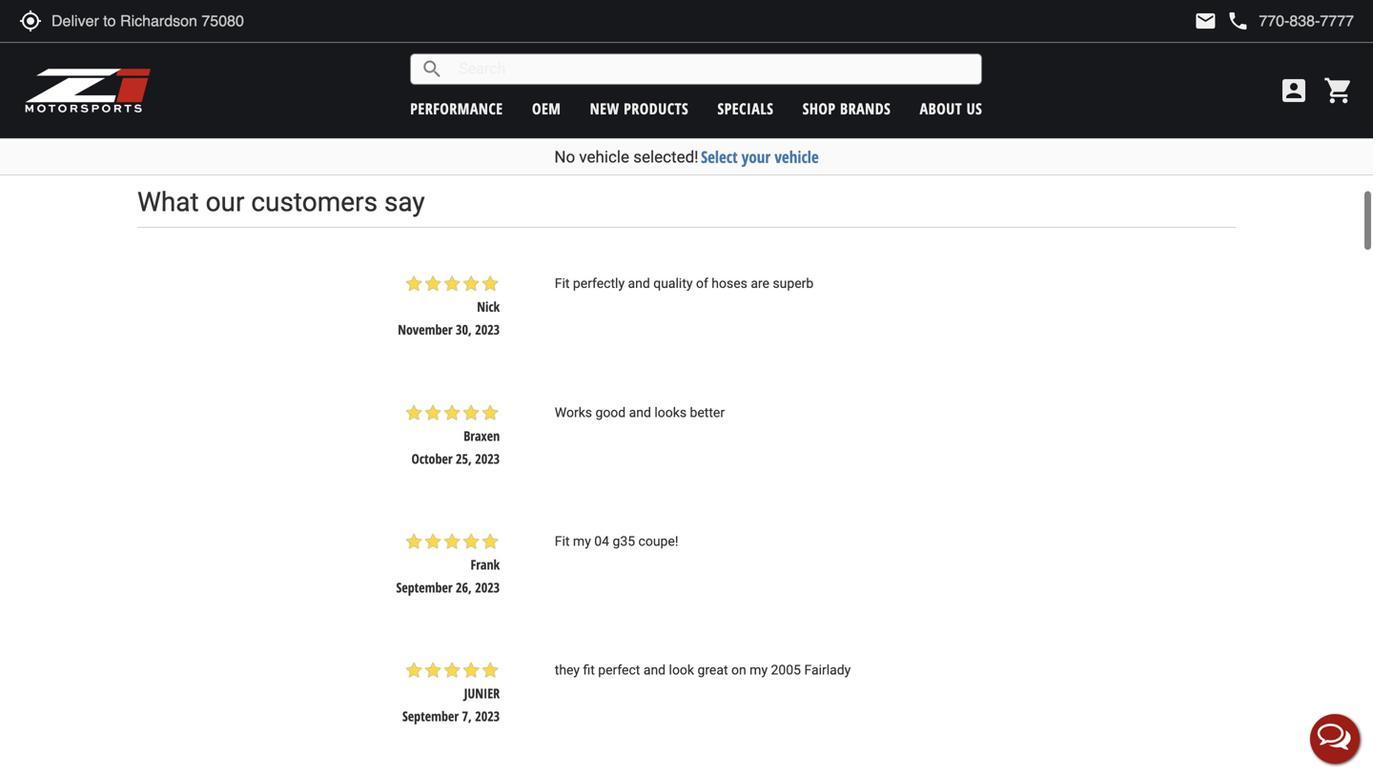 Task type: locate. For each thing, give the bounding box(es) containing it.
october
[[412, 450, 453, 468]]

0 vertical spatial fit
[[555, 276, 570, 292]]

1 horizontal spatial master
[[1118, 28, 1155, 47]]

1 silicone from the left
[[217, 28, 257, 47]]

1 / from the left
[[551, 28, 556, 47]]

and
[[628, 276, 650, 292], [629, 405, 652, 421], [644, 663, 666, 679]]

star_half up new
[[600, 65, 619, 84]]

account_box
[[1279, 75, 1310, 106]]

about us link
[[920, 98, 983, 119]]

$119.99
[[742, 74, 783, 92]]

2 2023 from the top
[[475, 450, 500, 468]]

z1 for $119.99
[[673, 28, 685, 47]]

silicone inside z1 silicone post-maf intake hoses star star star star star_half (61) $119.99
[[688, 28, 728, 47]]

star_half inside z1 370z / g37 silicone heater hose set star star star star star_half $42
[[600, 65, 619, 84]]

set left 'phone'
[[1187, 28, 1203, 47]]

looks
[[655, 405, 687, 421]]

g35
[[613, 534, 635, 550]]

and for star star star star star nick november 30, 2023
[[628, 276, 650, 292]]

star
[[386, 50, 406, 69], [406, 50, 425, 69], [425, 50, 444, 69], [702, 50, 721, 69], [721, 50, 740, 69], [740, 50, 759, 69], [759, 50, 778, 69], [523, 65, 543, 84], [543, 65, 562, 84], [562, 65, 581, 84], [581, 65, 600, 84], [881, 65, 900, 84], [900, 65, 919, 84], [919, 65, 938, 84], [938, 65, 957, 84], [405, 274, 424, 294], [424, 274, 443, 294], [443, 274, 462, 294], [462, 274, 481, 294], [481, 274, 500, 294], [405, 403, 424, 423], [424, 403, 443, 423], [443, 403, 462, 423], [462, 403, 481, 423], [481, 403, 500, 423], [405, 532, 424, 551], [424, 532, 443, 551], [443, 532, 462, 551], [462, 532, 481, 551], [481, 532, 500, 551], [405, 661, 424, 680], [424, 661, 443, 680], [443, 661, 462, 680], [462, 661, 481, 680], [481, 661, 500, 680]]

0 vertical spatial intake
[[784, 28, 818, 47]]

1 2023 from the top
[[475, 321, 500, 339]]

performance
[[410, 98, 503, 119]]

breather
[[137, 43, 183, 61]]

set left vq35de
[[926, 43, 942, 61]]

star_half left (61)
[[778, 50, 797, 69]]

new products link
[[590, 98, 689, 119]]

star_half inside z1 350z / g35 silicone master hose set vq35de star star star star star_half (34) $279.99
[[957, 65, 976, 84]]

1 horizontal spatial intake
[[784, 28, 818, 47]]

oem link
[[532, 98, 561, 119]]

set for star_half
[[590, 43, 606, 61]]

0 horizontal spatial g37
[[559, 28, 579, 47]]

1 fit from the top
[[555, 276, 570, 292]]

2023 inside star star star star star junier september 7, 2023
[[475, 708, 500, 726]]

z1 left 350z
[[864, 28, 876, 47]]

star_half
[[778, 50, 797, 69], [600, 65, 619, 84], [957, 65, 976, 84]]

and left quality
[[628, 276, 650, 292]]

what
[[137, 186, 199, 218]]

1 g37 from the left
[[559, 28, 579, 47]]

hose inside z1 350z / g35 silicone master hose set vq35de star star star star star_half (34) $279.99
[[897, 43, 922, 61]]

selected!
[[634, 147, 699, 166]]

z1 inside z1 silicone post-maf intake hoses star star star star star_half (61) $119.99
[[673, 28, 685, 47]]

0 vertical spatial and
[[628, 276, 650, 292]]

set inside z1 370z / g37 silicone heater hose set star star star star star_half $42
[[590, 43, 606, 61]]

star star star star star frank september 26, 2023
[[396, 532, 500, 597]]

0 horizontal spatial /
[[551, 28, 556, 47]]

1 horizontal spatial set
[[926, 43, 942, 61]]

26,
[[456, 579, 472, 597]]

2023 inside star star star star star braxen october 25, 2023
[[475, 450, 500, 468]]

4 z1 from the left
[[864, 28, 876, 47]]

my right on
[[750, 663, 768, 679]]

1 horizontal spatial my
[[750, 663, 768, 679]]

2023 down nick
[[475, 321, 500, 339]]

2023 inside star star star star star nick november 30, 2023
[[475, 321, 500, 339]]

set left heater
[[590, 43, 606, 61]]

2023 inside star star star star star frank september 26, 2023
[[475, 579, 500, 597]]

2 g37 from the left
[[1052, 28, 1072, 47]]

fit left "04"
[[555, 534, 570, 550]]

and left look
[[644, 663, 666, 679]]

quality
[[654, 276, 693, 292]]

products
[[624, 98, 689, 119]]

perfectly
[[573, 276, 625, 292]]

z1 right heater
[[673, 28, 685, 47]]

0 horizontal spatial master
[[981, 28, 1018, 47]]

vehicle right 'no' at the left of page
[[579, 147, 630, 166]]

5 z1 from the left
[[1037, 28, 1049, 47]]

0 horizontal spatial set
[[590, 43, 606, 61]]

1 z1 from the left
[[149, 28, 161, 47]]

september inside star star star star star frank september 26, 2023
[[396, 579, 453, 597]]

z1 g37 silicone master hose set
[[1037, 28, 1203, 47]]

fit
[[583, 663, 595, 679]]

04
[[595, 534, 610, 550]]

g37
[[559, 28, 579, 47], [1052, 28, 1072, 47]]

fit left perfectly
[[555, 276, 570, 292]]

0 horizontal spatial vehicle
[[579, 147, 630, 166]]

1 master from the left
[[981, 28, 1018, 47]]

master
[[981, 28, 1018, 47], [1118, 28, 1155, 47]]

fit for star star star star star nick november 30, 2023
[[555, 276, 570, 292]]

3 z1 from the left
[[673, 28, 685, 47]]

are
[[751, 276, 770, 292]]

0 horizontal spatial star_half
[[600, 65, 619, 84]]

november
[[398, 321, 453, 339]]

30,
[[456, 321, 472, 339]]

370z
[[523, 28, 547, 47]]

2 / from the left
[[907, 28, 912, 47]]

silicone inside "z1 370z/g37 silicone side pcv breather hose set for aftermarket intake"
[[217, 28, 257, 47]]

2 z1 from the left
[[508, 28, 520, 47]]

0 horizontal spatial intake
[[210, 58, 244, 76]]

set
[[1187, 28, 1203, 47], [590, 43, 606, 61], [926, 43, 942, 61]]

they fit perfect and look great on my 2005 fairlady
[[555, 663, 851, 679]]

stainless
[[331, 28, 377, 47]]

2023 down braxen
[[475, 450, 500, 468]]

hose inside "z1 370z/g37 silicone side pcv breather hose set for aftermarket intake"
[[186, 43, 211, 61]]

2023 right 7,
[[475, 708, 500, 726]]

z1 motorsports logo image
[[24, 67, 152, 114]]

set for star
[[926, 43, 942, 61]]

z1 for star
[[864, 28, 876, 47]]

0 vertical spatial september
[[396, 579, 453, 597]]

vehicle
[[775, 146, 819, 168], [579, 147, 630, 166]]

and right good
[[629, 405, 652, 421]]

/ right 370z
[[551, 28, 556, 47]]

hose right 370z
[[562, 43, 587, 61]]

steel
[[380, 28, 405, 47]]

/ inside z1 370z / g37 silicone heater hose set star star star star star_half $42
[[551, 28, 556, 47]]

0 vertical spatial my
[[573, 534, 591, 550]]

hose inside z1 370z / g37 silicone heater hose set star star star star star_half $42
[[562, 43, 587, 61]]

2 fit from the top
[[555, 534, 570, 550]]

4 silicone from the left
[[939, 28, 978, 47]]

1 vertical spatial my
[[750, 663, 768, 679]]

hose left set on the left
[[186, 43, 211, 61]]

oem
[[532, 98, 561, 119]]

works
[[555, 405, 593, 421]]

2 horizontal spatial set
[[1187, 28, 1203, 47]]

/ left g35
[[907, 28, 912, 47]]

september left 26,
[[396, 579, 453, 597]]

1 vertical spatial fit
[[555, 534, 570, 550]]

intake down "370z/g37"
[[210, 58, 244, 76]]

master up (34)
[[981, 28, 1018, 47]]

mail link
[[1195, 10, 1218, 32]]

1 vertical spatial september
[[403, 708, 459, 726]]

say
[[384, 186, 425, 218]]

master left mail
[[1118, 28, 1155, 47]]

1 vertical spatial intake
[[210, 58, 244, 76]]

fit my 04 g35 coupe!
[[555, 534, 679, 550]]

z1 inside z1 350z / g35 silicone master hose set vq35de star star star star star_half (34) $279.99
[[864, 28, 876, 47]]

hose
[[1158, 28, 1183, 47], [186, 43, 211, 61], [562, 43, 587, 61], [897, 43, 922, 61]]

fit
[[555, 276, 570, 292], [555, 534, 570, 550]]

/
[[551, 28, 556, 47], [907, 28, 912, 47]]

Search search field
[[444, 54, 982, 84]]

september inside star star star star star junier september 7, 2023
[[403, 708, 459, 726]]

star_half down vq35de
[[957, 65, 976, 84]]

1 horizontal spatial /
[[907, 28, 912, 47]]

3 silicone from the left
[[688, 28, 728, 47]]

3 2023 from the top
[[475, 579, 500, 597]]

intake
[[784, 28, 818, 47], [210, 58, 244, 76]]

shop brands link
[[803, 98, 891, 119]]

0 horizontal spatial my
[[573, 534, 591, 550]]

silicone
[[217, 28, 257, 47], [582, 28, 622, 47], [688, 28, 728, 47], [939, 28, 978, 47], [1075, 28, 1115, 47]]

/ inside z1 350z / g35 silicone master hose set vq35de star star star star star_half (34) $279.99
[[907, 28, 912, 47]]

2 silicone from the left
[[582, 28, 622, 47]]

z1 left "370z/g37"
[[149, 28, 161, 47]]

z1 inside z1 370z / g37 silicone heater hose set star star star star star_half $42
[[508, 28, 520, 47]]

hose left vq35de
[[897, 43, 922, 61]]

intake up (61)
[[784, 28, 818, 47]]

z1 left 370z
[[508, 28, 520, 47]]

4 2023 from the top
[[475, 708, 500, 726]]

and for star star star star star braxen october 25, 2023
[[629, 405, 652, 421]]

1 vertical spatial and
[[629, 405, 652, 421]]

mail
[[1195, 10, 1218, 32]]

maf
[[758, 28, 781, 47]]

z1 350z / g35 silicone master hose set vq35de star star star star star_half (34) $279.99
[[864, 28, 1018, 107]]

2023
[[475, 321, 500, 339], [475, 450, 500, 468], [475, 579, 500, 597], [475, 708, 500, 726]]

my
[[573, 534, 591, 550], [750, 663, 768, 679]]

on
[[732, 663, 747, 679]]

2005
[[771, 663, 801, 679]]

my left "04"
[[573, 534, 591, 550]]

vehicle right your
[[775, 146, 819, 168]]

look
[[669, 663, 695, 679]]

hose for vq35de
[[897, 43, 922, 61]]

september left 7,
[[403, 708, 459, 726]]

perfect
[[598, 663, 641, 679]]

2023 down frank
[[475, 579, 500, 597]]

2 horizontal spatial star_half
[[957, 65, 976, 84]]

z1 right vq35de
[[1037, 28, 1049, 47]]

set inside z1 350z / g35 silicone master hose set vq35de star star star star star_half (34) $279.99
[[926, 43, 942, 61]]

/ for star
[[551, 28, 556, 47]]

phone
[[1227, 10, 1250, 32]]

no vehicle selected! select your vehicle
[[555, 146, 819, 168]]

1 horizontal spatial star_half
[[778, 50, 797, 69]]

select your vehicle link
[[701, 146, 819, 168]]

1 horizontal spatial g37
[[1052, 28, 1072, 47]]



Task type: describe. For each thing, give the bounding box(es) containing it.
for
[[234, 43, 249, 61]]

performance link
[[410, 98, 503, 119]]

1 horizontal spatial vehicle
[[775, 146, 819, 168]]

great
[[698, 663, 728, 679]]

shopping_cart link
[[1320, 75, 1355, 106]]

your
[[742, 146, 771, 168]]

vehicle inside no vehicle selected! select your vehicle
[[579, 147, 630, 166]]

account_box link
[[1275, 75, 1315, 106]]

bolt
[[418, 28, 439, 47]]

z1 370z/g37 silicone side pcv breather hose set for aftermarket intake
[[137, 28, 316, 76]]

vq35de
[[945, 43, 985, 61]]

about
[[920, 98, 963, 119]]

star star star star star junier september 7, 2023
[[403, 661, 500, 726]]

pcv
[[285, 28, 304, 47]]

hoses
[[821, 28, 852, 47]]

stainless steel t bolt clamps star star star (2) $3.48
[[331, 28, 479, 92]]

25,
[[456, 450, 472, 468]]

what our customers say
[[137, 186, 425, 218]]

brands
[[841, 98, 891, 119]]

september for star star star star star frank september 26, 2023
[[396, 579, 453, 597]]

mail phone
[[1195, 10, 1250, 32]]

hose for star
[[562, 43, 587, 61]]

september for star star star star star junier september 7, 2023
[[403, 708, 459, 726]]

2 master from the left
[[1118, 28, 1155, 47]]

star star star star star braxen october 25, 2023
[[405, 403, 500, 468]]

shop brands
[[803, 98, 891, 119]]

about us
[[920, 98, 983, 119]]

clamps
[[442, 28, 479, 47]]

better
[[690, 405, 725, 421]]

hoses
[[712, 276, 748, 292]]

works good and looks better
[[555, 405, 725, 421]]

set
[[215, 43, 230, 61]]

coupe!
[[639, 534, 679, 550]]

of
[[696, 276, 709, 292]]

my_location
[[19, 10, 42, 32]]

star star star star star nick november 30, 2023
[[398, 274, 500, 339]]

hose left "mail" link in the right top of the page
[[1158, 28, 1183, 47]]

$279.99
[[921, 89, 961, 107]]

$3.48
[[391, 74, 419, 92]]

g37 inside z1 370z / g37 silicone heater hose set star star star star star_half $42
[[559, 28, 579, 47]]

fairlady
[[805, 663, 851, 679]]

silicone inside z1 350z / g35 silicone master hose set vq35de star star star star star_half (34) $279.99
[[939, 28, 978, 47]]

post-
[[731, 28, 758, 47]]

z1 inside "z1 370z/g37 silicone side pcv breather hose set for aftermarket intake"
[[149, 28, 161, 47]]

us
[[967, 98, 983, 119]]

fit for star star star star star frank september 26, 2023
[[555, 534, 570, 550]]

/ for vq35de
[[907, 28, 912, 47]]

2023 for star star star star star nick november 30, 2023
[[475, 321, 500, 339]]

intake inside z1 silicone post-maf intake hoses star star star star star_half (61) $119.99
[[784, 28, 818, 47]]

370z/g37
[[164, 28, 214, 47]]

$42
[[575, 89, 593, 107]]

(2)
[[447, 52, 462, 67]]

new
[[590, 98, 620, 119]]

new products
[[590, 98, 689, 119]]

phone link
[[1227, 10, 1355, 32]]

select
[[701, 146, 738, 168]]

heater
[[625, 28, 660, 47]]

search
[[421, 58, 444, 81]]

they
[[555, 663, 580, 679]]

no
[[555, 147, 575, 166]]

5 silicone from the left
[[1075, 28, 1115, 47]]

star_half inside z1 silicone post-maf intake hoses star star star star star_half (61) $119.99
[[778, 50, 797, 69]]

z1 for star_half
[[508, 28, 520, 47]]

7,
[[462, 708, 472, 726]]

specials link
[[718, 98, 774, 119]]

z1 silicone post-maf intake hoses star star star star star_half (61) $119.99
[[673, 28, 852, 92]]

g35
[[916, 28, 935, 47]]

2023 for star star star star star junier september 7, 2023
[[475, 708, 500, 726]]

our
[[206, 186, 245, 218]]

shop
[[803, 98, 836, 119]]

nick
[[477, 298, 500, 316]]

fit perfectly and quality of hoses are superb
[[555, 276, 814, 292]]

aftermarket
[[252, 43, 316, 61]]

junier
[[464, 685, 500, 703]]

intake inside "z1 370z/g37 silicone side pcv breather hose set for aftermarket intake"
[[210, 58, 244, 76]]

silicone inside z1 370z / g37 silicone heater hose set star star star star star_half $42
[[582, 28, 622, 47]]

350z
[[879, 28, 904, 47]]

2023 for star star star star star frank september 26, 2023
[[475, 579, 500, 597]]

hose for for
[[186, 43, 211, 61]]

2023 for star star star star star braxen october 25, 2023
[[475, 450, 500, 468]]

customers
[[251, 186, 378, 218]]

shopping_cart
[[1324, 75, 1355, 106]]

(34)
[[979, 67, 1002, 81]]

2 vertical spatial and
[[644, 663, 666, 679]]

z1 370z / g37 silicone heater hose set star star star star star_half $42
[[508, 28, 660, 107]]

frank
[[471, 556, 500, 574]]

master inside z1 350z / g35 silicone master hose set vq35de star star star star star_half (34) $279.99
[[981, 28, 1018, 47]]

(61)
[[801, 52, 823, 67]]

side
[[260, 28, 282, 47]]



Task type: vqa. For each thing, say whether or not it's contained in the screenshot.


